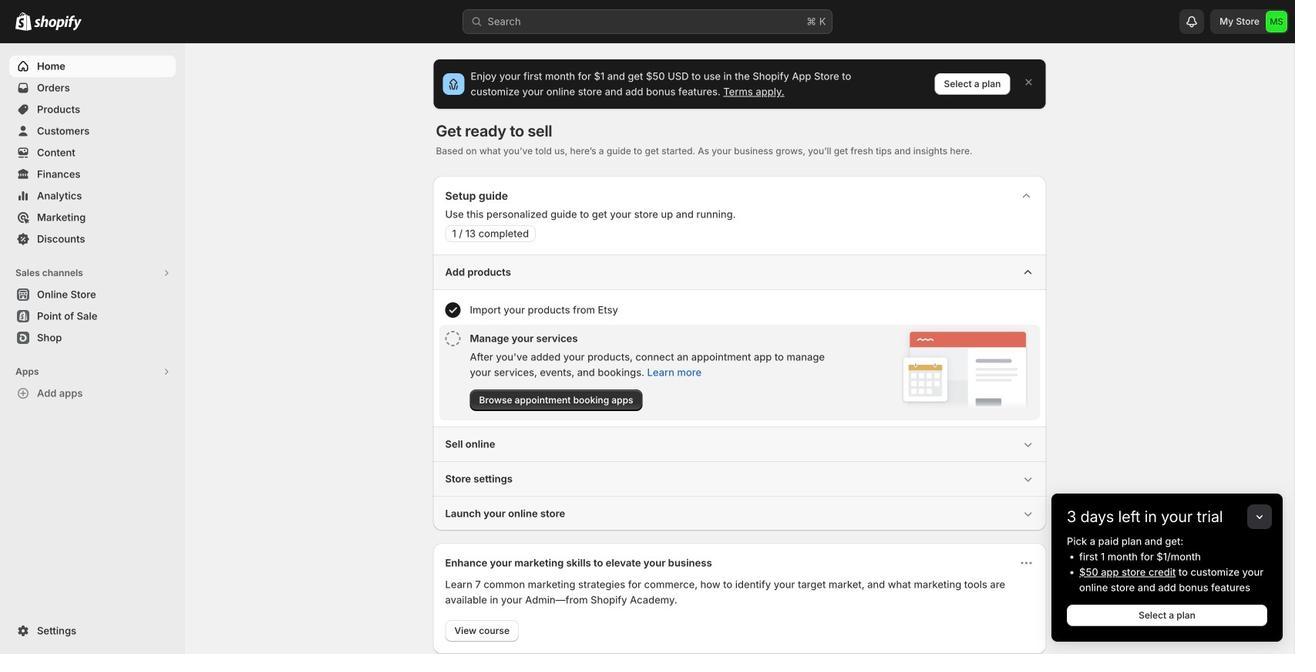 Task type: locate. For each thing, give the bounding box(es) containing it.
shopify image
[[15, 12, 32, 31]]

add products group
[[433, 255, 1047, 427]]

shopify image
[[34, 15, 82, 31]]

mark import your products from etsy as not done image
[[445, 302, 461, 318]]

guide categories group
[[433, 255, 1047, 531]]

import your products from etsy group
[[439, 296, 1041, 324]]

my store image
[[1267, 11, 1288, 32]]

mark manage your services as done image
[[445, 331, 461, 346]]



Task type: describe. For each thing, give the bounding box(es) containing it.
manage your services group
[[439, 325, 1041, 420]]

setup guide region
[[433, 176, 1047, 531]]



Task type: vqa. For each thing, say whether or not it's contained in the screenshot.
Shopify image
yes



